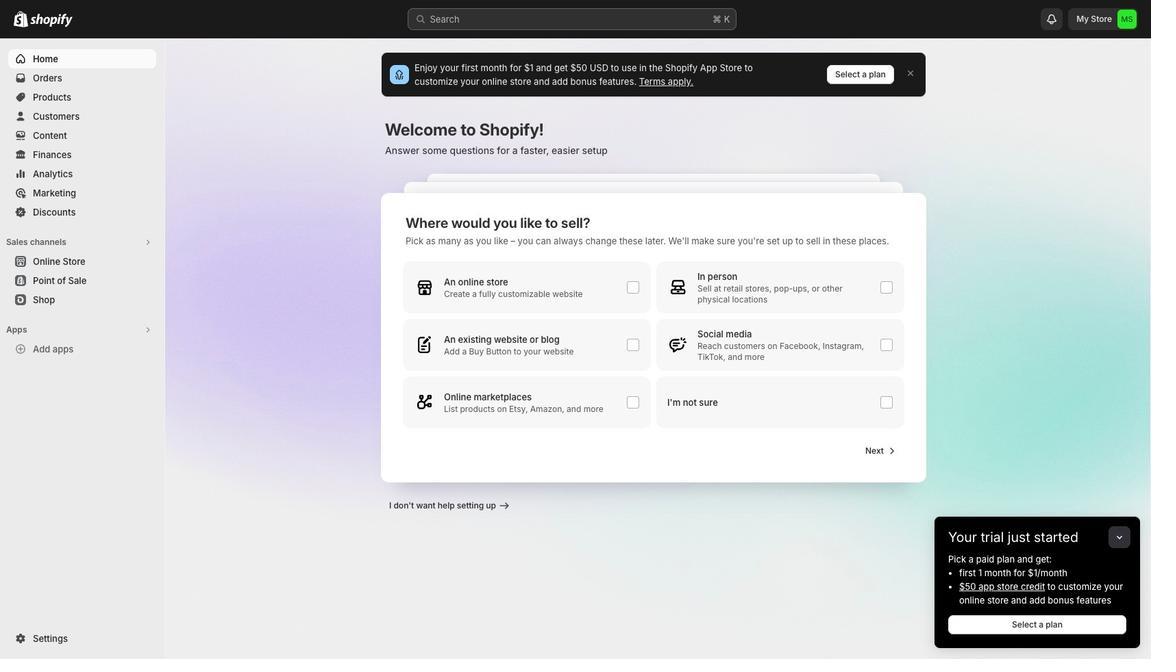Task type: locate. For each thing, give the bounding box(es) containing it.
shopify image
[[30, 14, 73, 27]]

shopify image
[[14, 11, 28, 27]]



Task type: vqa. For each thing, say whether or not it's contained in the screenshot.
"Shopify" image to the right
yes



Task type: describe. For each thing, give the bounding box(es) containing it.
my store image
[[1118, 10, 1137, 29]]



